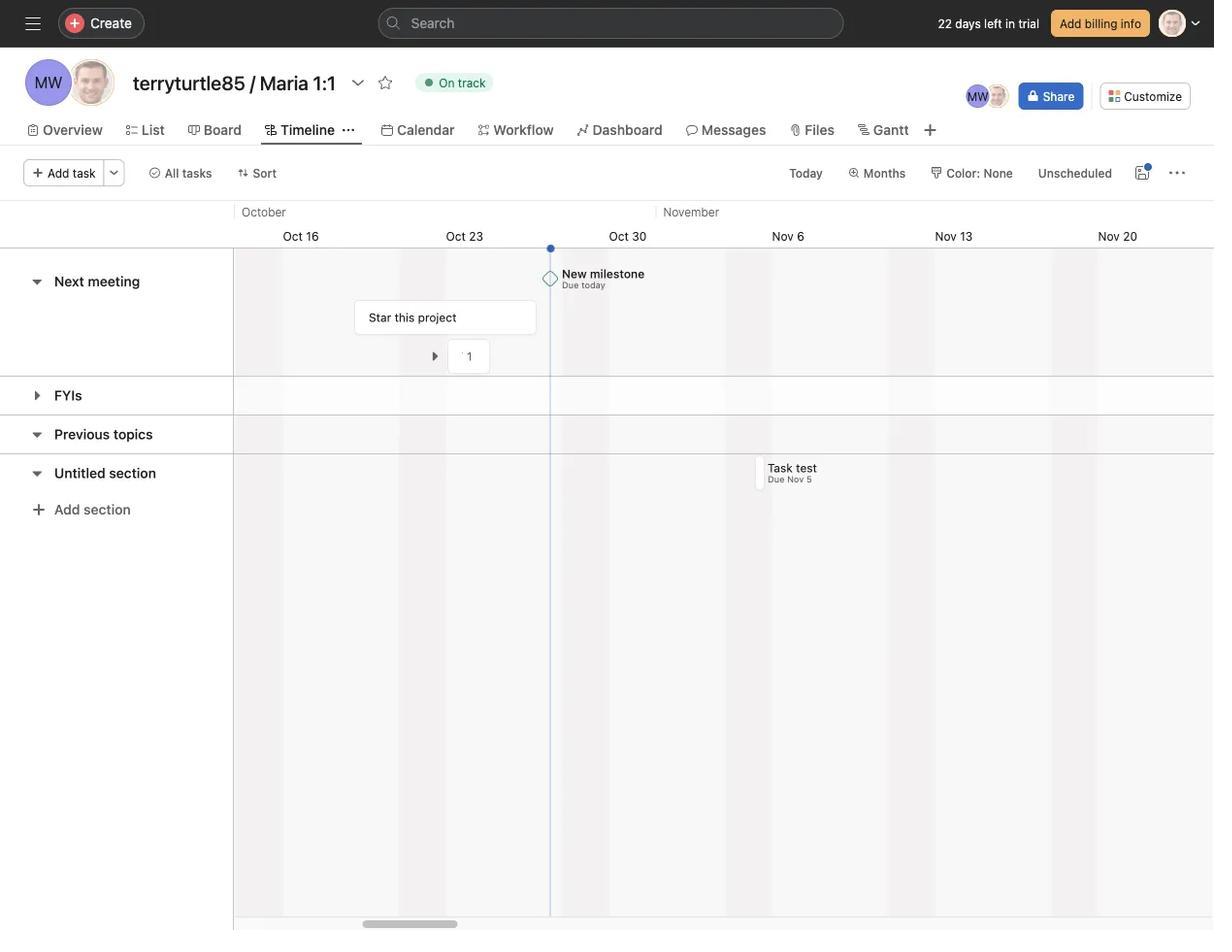 Task type: locate. For each thing, give the bounding box(es) containing it.
star
[[369, 311, 392, 324]]

add task button
[[23, 159, 105, 186]]

days
[[956, 17, 981, 30]]

overview
[[43, 122, 103, 138]]

share
[[1044, 89, 1075, 103]]

add section button
[[23, 492, 139, 527]]

october
[[242, 205, 286, 218]]

16
[[306, 229, 319, 243]]

on track
[[439, 76, 486, 89]]

workflow
[[494, 122, 554, 138]]

color: none button
[[923, 159, 1022, 186]]

1 horizontal spatial oct
[[446, 229, 466, 243]]

mw up overview 'link'
[[35, 73, 63, 92]]

0 vertical spatial section
[[109, 465, 156, 481]]

tt up overview
[[82, 73, 101, 92]]

nov left 6
[[772, 229, 794, 243]]

add for add section
[[54, 502, 80, 518]]

oct left the 23 on the left
[[446, 229, 466, 243]]

section inside "untitled section" button
[[109, 465, 156, 481]]

in
[[1006, 17, 1016, 30]]

tt left share button
[[991, 89, 1005, 103]]

2 horizontal spatial oct
[[609, 229, 629, 243]]

due left today
[[563, 280, 580, 290]]

0 horizontal spatial due
[[563, 280, 580, 290]]

2 oct from the left
[[446, 229, 466, 243]]

nov left "20"
[[1099, 229, 1120, 243]]

next
[[54, 273, 84, 289]]

due inside "task test due nov 5"
[[769, 474, 785, 484]]

share button
[[1019, 83, 1084, 110]]

section down topics
[[109, 465, 156, 481]]

task
[[769, 461, 794, 475]]

on track button
[[407, 69, 503, 96]]

previous
[[54, 426, 110, 442]]

calendar
[[397, 122, 455, 138]]

section for add section
[[84, 502, 131, 518]]

add
[[1060, 17, 1082, 30], [48, 166, 69, 180], [54, 502, 80, 518]]

1 oct from the left
[[283, 229, 303, 243]]

nov
[[772, 229, 794, 243], [936, 229, 957, 243], [1099, 229, 1120, 243], [788, 474, 805, 484]]

22
[[938, 17, 953, 30]]

nov 20
[[1099, 229, 1138, 243]]

oct for oct 23
[[446, 229, 466, 243]]

add task
[[48, 166, 96, 180]]

1 vertical spatial due
[[769, 474, 785, 484]]

1 horizontal spatial due
[[769, 474, 785, 484]]

add left billing
[[1060, 17, 1082, 30]]

nov for nov 13
[[936, 229, 957, 243]]

due for task test
[[769, 474, 785, 484]]

mw
[[35, 73, 63, 92], [968, 89, 989, 103]]

this
[[395, 311, 415, 324]]

30
[[632, 229, 647, 243]]

previous topics
[[54, 426, 153, 442]]

dashboard link
[[577, 119, 663, 141]]

section inside add section button
[[84, 502, 131, 518]]

mw left share button
[[968, 89, 989, 103]]

left
[[985, 17, 1003, 30]]

0 vertical spatial add
[[1060, 17, 1082, 30]]

nov left 5
[[788, 474, 805, 484]]

list link
[[126, 119, 165, 141]]

today button
[[781, 159, 832, 186]]

new
[[563, 267, 588, 280]]

color:
[[947, 166, 981, 180]]

list
[[142, 122, 165, 138]]

nov 13
[[936, 229, 973, 243]]

oct left 16
[[283, 229, 303, 243]]

section
[[109, 465, 156, 481], [84, 502, 131, 518]]

tab actions image
[[343, 124, 354, 136]]

all tasks button
[[140, 159, 221, 186]]

meeting
[[88, 273, 140, 289]]

gantt
[[874, 122, 910, 138]]

workflow link
[[478, 119, 554, 141]]

oct
[[283, 229, 303, 243], [446, 229, 466, 243], [609, 229, 629, 243]]

project
[[419, 311, 457, 324]]

nov 6
[[772, 229, 805, 243]]

collapse task list for the section next meeting image
[[29, 274, 45, 289]]

1
[[468, 350, 473, 363]]

billing
[[1085, 17, 1118, 30]]

0 vertical spatial due
[[563, 280, 580, 290]]

collapse task list for the section untitled section image
[[29, 466, 45, 481]]

section down "untitled section" button
[[84, 502, 131, 518]]

add to starred image
[[378, 75, 393, 90]]

add down untitled
[[54, 502, 80, 518]]

add tab image
[[923, 122, 939, 138]]

None text field
[[128, 65, 341, 100]]

1 vertical spatial add
[[48, 166, 69, 180]]

1 horizontal spatial mw
[[968, 89, 989, 103]]

2 vertical spatial add
[[54, 502, 80, 518]]

oct left 30
[[609, 229, 629, 243]]

0 horizontal spatial oct
[[283, 229, 303, 243]]

tt
[[82, 73, 101, 92], [991, 89, 1005, 103]]

create
[[90, 15, 132, 31]]

0 horizontal spatial tt
[[82, 73, 101, 92]]

timeline
[[281, 122, 335, 138]]

unscheduled
[[1039, 166, 1113, 180]]

20
[[1124, 229, 1138, 243]]

milestone
[[591, 267, 645, 280]]

next meeting
[[54, 273, 140, 289]]

add billing info
[[1060, 17, 1142, 30]]

months
[[864, 166, 906, 180]]

nov left 13
[[936, 229, 957, 243]]

add left task
[[48, 166, 69, 180]]

due inside "new milestone due today"
[[563, 280, 580, 290]]

nov for nov 6
[[772, 229, 794, 243]]

due left test
[[769, 474, 785, 484]]

oct 23
[[446, 229, 484, 243]]

add section
[[54, 502, 131, 518]]

add for add billing info
[[1060, 17, 1082, 30]]

3 oct from the left
[[609, 229, 629, 243]]

expand sidebar image
[[25, 16, 41, 31]]

22 days left in trial
[[938, 17, 1040, 30]]

1 vertical spatial section
[[84, 502, 131, 518]]



Task type: describe. For each thing, give the bounding box(es) containing it.
messages link
[[686, 119, 766, 141]]

board
[[204, 122, 242, 138]]

oct 16
[[283, 229, 319, 243]]

customize button
[[1100, 83, 1191, 110]]

today
[[582, 280, 606, 290]]

sort
[[253, 166, 277, 180]]

tasks
[[182, 166, 212, 180]]

untitled section
[[54, 465, 156, 481]]

search button
[[378, 8, 844, 39]]

sort button
[[229, 159, 286, 186]]

more actions image
[[108, 167, 120, 179]]

overview link
[[27, 119, 103, 141]]

oct for oct 30
[[609, 229, 629, 243]]

new milestone due today
[[563, 267, 645, 290]]

0 horizontal spatial mw
[[35, 73, 63, 92]]

6
[[797, 229, 805, 243]]

all
[[165, 166, 179, 180]]

fyis
[[54, 387, 82, 403]]

add for add task
[[48, 166, 69, 180]]

files
[[805, 122, 835, 138]]

trial
[[1019, 17, 1040, 30]]

collapse task list for the section previous topics image
[[29, 427, 45, 442]]

13
[[960, 229, 973, 243]]

unscheduled button
[[1030, 159, 1122, 186]]

gantt link
[[858, 119, 910, 141]]

timeline link
[[265, 119, 335, 141]]

add billing info button
[[1052, 10, 1151, 37]]

search list box
[[378, 8, 844, 39]]

dashboard
[[593, 122, 663, 138]]

test
[[797, 461, 818, 475]]

task
[[73, 166, 96, 180]]

today
[[790, 166, 823, 180]]

customize
[[1125, 89, 1183, 103]]

track
[[458, 76, 486, 89]]

nov inside "task test due nov 5"
[[788, 474, 805, 484]]

board link
[[188, 119, 242, 141]]

november
[[664, 205, 720, 218]]

star this project
[[369, 311, 457, 324]]

on
[[439, 76, 455, 89]]

nov for nov 20
[[1099, 229, 1120, 243]]

files link
[[790, 119, 835, 141]]

expand task list for the section fyis image
[[29, 388, 45, 403]]

info
[[1121, 17, 1142, 30]]

oct 30
[[609, 229, 647, 243]]

calendar link
[[382, 119, 455, 141]]

oct for oct 16
[[283, 229, 303, 243]]

none
[[984, 166, 1014, 180]]

5
[[807, 474, 813, 484]]

untitled
[[54, 465, 106, 481]]

23
[[469, 229, 484, 243]]

task test due nov 5
[[769, 461, 818, 484]]

fyis button
[[54, 378, 82, 413]]

topics
[[113, 426, 153, 442]]

show subtasks for task what's something that was harder than expected? image
[[430, 351, 441, 362]]

show options image
[[351, 75, 366, 90]]

more actions image
[[1170, 165, 1186, 181]]

save options image
[[1135, 165, 1151, 181]]

next meeting button
[[54, 264, 140, 299]]

previous topics button
[[54, 417, 153, 452]]

untitled section button
[[54, 456, 156, 491]]

1 horizontal spatial tt
[[991, 89, 1005, 103]]

all tasks
[[165, 166, 212, 180]]

search
[[411, 15, 455, 31]]

color: none
[[947, 166, 1014, 180]]

months button
[[840, 159, 915, 186]]

create button
[[58, 8, 145, 39]]

section for untitled section
[[109, 465, 156, 481]]

messages
[[702, 122, 766, 138]]

due for new milestone
[[563, 280, 580, 290]]



Task type: vqa. For each thing, say whether or not it's contained in the screenshot.
Sort
yes



